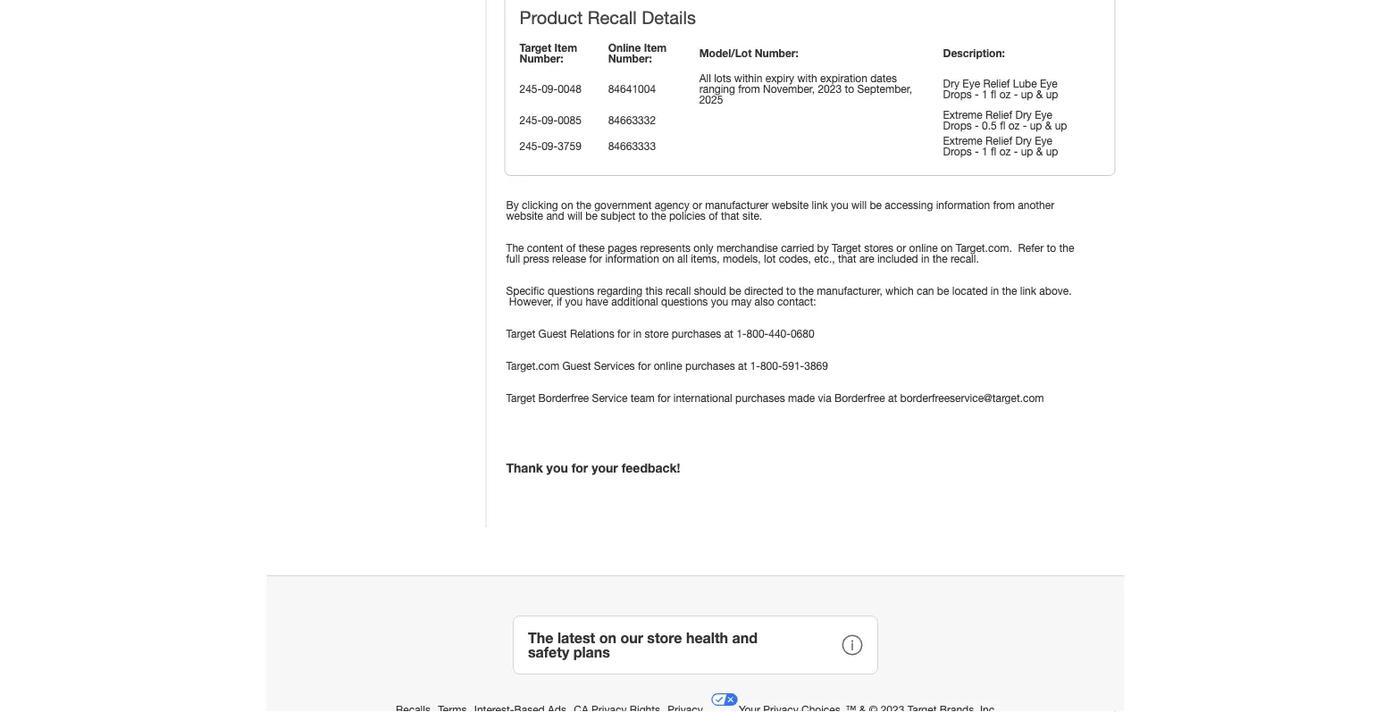 Task type: vqa. For each thing, say whether or not it's contained in the screenshot.
Drops inside Extreme Relief Dry Eye Drops - 0.5 fl oz - up & up
yes



Task type: describe. For each thing, give the bounding box(es) containing it.
recall
[[588, 7, 637, 28]]

drops for extreme relief dry eye drops - 1 fl oz - up & up
[[943, 145, 972, 158]]

carried
[[781, 242, 814, 254]]

latest
[[558, 630, 595, 647]]

all
[[700, 72, 711, 84]]

dates
[[871, 72, 897, 84]]

be right should
[[729, 285, 742, 297]]

november,
[[763, 83, 815, 95]]

represents
[[640, 242, 691, 254]]

to inside by clicking on the government agency or manufacturer website link you will be accessing information from another website and will be subject to the policies of that site.
[[639, 209, 648, 222]]

the latest on our store health and safety plans
[[528, 630, 758, 661]]

with
[[798, 72, 817, 84]]

borderfreeservice@target.com
[[900, 392, 1044, 404]]

target borderfree service team for international purchases made via borderfree at borderfreeservice@target.com
[[506, 392, 1044, 404]]

you left may in the right top of the page
[[711, 295, 729, 308]]

fl for 0.5
[[1000, 119, 1006, 132]]

content
[[527, 242, 564, 254]]

0048
[[558, 83, 582, 95]]

in inside the content of these pages represents only merchandise carried by target stores or online on target.com.  refer to the full press release for information on all items, models, lot codes, etc., that are included in the recall.
[[922, 252, 930, 265]]

relief inside dry eye relief lube eye drops - 1 fl oz - up & up
[[984, 77, 1010, 90]]

2 vertical spatial at
[[888, 392, 898, 404]]

84663333
[[608, 140, 656, 152]]

feedback!
[[622, 461, 681, 476]]

and inside by clicking on the government agency or manufacturer website link you will be accessing information from another website and will be subject to the policies of that site.
[[546, 209, 565, 222]]

of inside by clicking on the government agency or manufacturer website link you will be accessing information from another website and will be subject to the policies of that site.
[[709, 209, 718, 222]]

product
[[520, 7, 583, 28]]

purchases for international
[[736, 392, 785, 404]]

online item number:
[[608, 41, 667, 65]]

the content of these pages represents only merchandise carried by target stores or online on target.com.  refer to the full press release for information on all items, models, lot codes, etc., that are included in the recall.
[[506, 242, 1075, 265]]

may
[[732, 295, 752, 308]]

press
[[523, 252, 549, 265]]

& for extreme relief dry eye drops - 0.5 fl oz - up & up
[[1045, 119, 1052, 132]]

purchases for store
[[672, 327, 722, 340]]

can
[[917, 285, 934, 297]]

services
[[594, 360, 635, 372]]

0 vertical spatial at
[[725, 327, 734, 340]]

details
[[642, 7, 696, 28]]

recall.
[[951, 252, 979, 265]]

expiration
[[820, 72, 868, 84]]

for right team
[[658, 392, 671, 404]]

if
[[557, 295, 562, 308]]

ranging
[[700, 83, 735, 95]]

0 horizontal spatial website
[[506, 209, 543, 222]]

service
[[592, 392, 628, 404]]

the left "recall."
[[933, 252, 948, 265]]

extreme for 0.5
[[943, 108, 983, 121]]

to inside the content of these pages represents only merchandise carried by target stores or online on target.com.  refer to the full press release for information on all items, models, lot codes, etc., that are included in the recall.
[[1047, 242, 1057, 254]]

fl inside dry eye relief lube eye drops - 1 fl oz - up & up
[[991, 88, 997, 100]]

subject
[[601, 209, 636, 222]]

made
[[788, 392, 815, 404]]

model/lot number:
[[700, 47, 799, 59]]

etc.,
[[814, 252, 835, 265]]

84663332
[[608, 114, 656, 126]]

eye right lube
[[1040, 77, 1058, 90]]

0 horizontal spatial questions
[[548, 285, 595, 297]]

dry for extreme relief dry eye drops - 0.5 fl oz - up & up
[[1016, 108, 1032, 121]]

for right services
[[638, 360, 651, 372]]

0 horizontal spatial will
[[567, 209, 583, 222]]

thank you for your feedback!
[[506, 461, 681, 476]]

the left subject
[[576, 199, 592, 211]]

have
[[586, 295, 609, 308]]

0 vertical spatial 800-
[[747, 327, 769, 340]]

item for target item number:
[[555, 41, 577, 54]]

oz inside dry eye relief lube eye drops - 1 fl oz - up & up
[[1000, 88, 1011, 100]]

eye inside the extreme relief dry eye drops - 1 fl oz - up & up
[[1035, 134, 1053, 147]]

above.
[[1040, 285, 1072, 297]]

pages
[[608, 242, 637, 254]]

1 vertical spatial 800-
[[760, 360, 783, 372]]

stores
[[864, 242, 894, 254]]

also
[[755, 295, 774, 308]]

0 horizontal spatial 1-
[[737, 327, 747, 340]]

items,
[[691, 252, 720, 265]]

you right if
[[565, 295, 583, 308]]

the for the content of these pages represents only merchandise carried by target stores or online on target.com.  refer to the full press release for information on all items, models, lot codes, etc., that are included in the recall.
[[506, 242, 524, 254]]

245-09-3759
[[520, 140, 582, 152]]

store inside the latest on our store health and safety plans
[[647, 630, 682, 647]]

245-09-0085
[[520, 114, 582, 126]]

health
[[686, 630, 728, 647]]

2025
[[700, 93, 723, 106]]

recall
[[666, 285, 691, 297]]

fl for 1
[[991, 145, 997, 158]]

by
[[506, 199, 519, 211]]

item for online item number:
[[644, 41, 667, 54]]

guest for target.com
[[563, 360, 591, 372]]

all
[[678, 252, 688, 265]]

clicking
[[522, 199, 558, 211]]

by
[[817, 242, 829, 254]]

model/lot
[[700, 47, 752, 59]]

to inside specific questions regarding this recall should be directed to the manufacturer, which can be located in the link above. however, if you have additional questions you may also contact:
[[787, 285, 796, 297]]

only
[[694, 242, 714, 254]]

that inside by clicking on the government agency or manufacturer website link you will be accessing information from another website and will be subject to the policies of that site.
[[721, 209, 740, 222]]

regarding
[[597, 285, 643, 297]]

09- for 3759
[[542, 140, 558, 152]]

link inside specific questions regarding this recall should be directed to the manufacturer, which can be located in the link above. however, if you have additional questions you may also contact:
[[1020, 285, 1037, 297]]

located
[[952, 285, 988, 297]]

be right can
[[937, 285, 950, 297]]

which
[[886, 285, 914, 297]]

relief for 1
[[986, 134, 1013, 147]]

lube
[[1013, 77, 1037, 90]]

these
[[579, 242, 605, 254]]

1 horizontal spatial questions
[[661, 295, 708, 308]]

or inside by clicking on the government agency or manufacturer website link you will be accessing information from another website and will be subject to the policies of that site.
[[693, 199, 702, 211]]

product recall details
[[520, 7, 696, 28]]

target for target borderfree service team for international purchases made via borderfree at borderfreeservice@target.com
[[506, 392, 536, 404]]

on left all
[[662, 252, 675, 265]]

information inside the content of these pages represents only merchandise carried by target stores or online on target.com.  refer to the full press release for information on all items, models, lot codes, etc., that are included in the recall.
[[605, 252, 659, 265]]

& for extreme relief dry eye drops - 1 fl oz - up & up
[[1037, 145, 1043, 158]]

on inside by clicking on the government agency or manufacturer website link you will be accessing information from another website and will be subject to the policies of that site.
[[561, 199, 573, 211]]

link inside by clicking on the government agency or manufacturer website link you will be accessing information from another website and will be subject to the policies of that site.
[[812, 199, 828, 211]]

that inside the content of these pages represents only merchandise carried by target stores or online on target.com.  refer to the full press release for information on all items, models, lot codes, etc., that are included in the recall.
[[838, 252, 857, 265]]

site.
[[743, 209, 763, 222]]

2 horizontal spatial number:
[[755, 47, 799, 59]]

should
[[694, 285, 726, 297]]

drops for extreme relief dry eye drops - 0.5 fl oz - up & up
[[943, 119, 972, 132]]

you right the thank
[[547, 461, 568, 476]]

contact:
[[777, 295, 817, 308]]

the down codes,
[[799, 285, 814, 297]]

relief for 0.5
[[986, 108, 1013, 121]]

09- for 0085
[[542, 114, 558, 126]]

for inside the content of these pages represents only merchandise carried by target stores or online on target.com.  refer to the full press release for information on all items, models, lot codes, etc., that are included in the recall.
[[590, 252, 602, 265]]

0085
[[558, 114, 582, 126]]

your
[[592, 461, 618, 476]]

manufacturer,
[[817, 285, 883, 297]]

1 horizontal spatial will
[[852, 199, 867, 211]]

directed
[[744, 285, 784, 297]]

245- for 245-09-0085
[[520, 114, 542, 126]]

1 vertical spatial online
[[654, 360, 683, 372]]



Task type: locate. For each thing, give the bounding box(es) containing it.
1 borderfree from the left
[[539, 392, 589, 404]]

for left your
[[572, 461, 588, 476]]

you inside by clicking on the government agency or manufacturer website link you will be accessing information from another website and will be subject to the policies of that site.
[[831, 199, 849, 211]]

drops left 0.5
[[943, 119, 972, 132]]

1 vertical spatial fl
[[1000, 119, 1006, 132]]

09- up "245-09-3759"
[[542, 114, 558, 126]]

dry eye relief lube eye drops - 1 fl oz - up & up
[[943, 77, 1059, 100]]

models,
[[723, 252, 761, 265]]

0 vertical spatial the
[[506, 242, 524, 254]]

1 vertical spatial the
[[528, 630, 554, 647]]

that left are
[[838, 252, 857, 265]]

1 vertical spatial 1
[[982, 145, 988, 158]]

0680
[[791, 327, 815, 340]]

website
[[772, 199, 809, 211], [506, 209, 543, 222]]

extreme for 1
[[943, 134, 983, 147]]

1 vertical spatial 09-
[[542, 114, 558, 126]]

are
[[860, 252, 875, 265]]

1 vertical spatial drops
[[943, 119, 972, 132]]

number: up '245-09-0048'
[[520, 52, 564, 65]]

via
[[818, 392, 832, 404]]

2 vertical spatial dry
[[1016, 134, 1032, 147]]

to inside all lots within expiry with expiration dates ranging from november, 2023 to september, 2025
[[845, 83, 855, 95]]

oz for 0.5
[[1009, 119, 1020, 132]]

item inside target item number:
[[555, 41, 577, 54]]

dry inside extreme relief dry eye drops - 0.5 fl oz - up & up
[[1016, 108, 1032, 121]]

& up the extreme relief dry eye drops - 1 fl oz - up & up
[[1045, 119, 1052, 132]]

for
[[590, 252, 602, 265], [618, 327, 631, 340], [638, 360, 651, 372], [658, 392, 671, 404], [572, 461, 588, 476]]

1 vertical spatial 245-
[[520, 114, 542, 126]]

1 vertical spatial at
[[738, 360, 747, 372]]

2 borderfree from the left
[[835, 392, 885, 404]]

0 vertical spatial link
[[812, 199, 828, 211]]

store right our
[[647, 630, 682, 647]]

0 horizontal spatial borderfree
[[539, 392, 589, 404]]

2 item from the left
[[644, 41, 667, 54]]

relations
[[570, 327, 615, 340]]

extreme down dry eye relief lube eye drops - 1 fl oz - up & up
[[943, 108, 983, 121]]

2 vertical spatial oz
[[1000, 145, 1011, 158]]

245- down 245-09-0085
[[520, 140, 542, 152]]

the inside the latest on our store health and safety plans
[[528, 630, 554, 647]]

2 extreme from the top
[[943, 134, 983, 147]]

2 vertical spatial fl
[[991, 145, 997, 158]]

1 horizontal spatial information
[[936, 199, 990, 211]]

1 vertical spatial in
[[991, 285, 999, 297]]

&
[[1037, 88, 1043, 100], [1045, 119, 1052, 132], [1037, 145, 1043, 158]]

0 vertical spatial or
[[693, 199, 702, 211]]

guest down if
[[539, 327, 567, 340]]

1 vertical spatial guest
[[563, 360, 591, 372]]

questions up target guest relations for in store purchases at 1-800-440-0680
[[661, 295, 708, 308]]

item down product
[[555, 41, 577, 54]]

245- up "245-09-3759"
[[520, 114, 542, 126]]

information inside by clicking on the government agency or manufacturer website link you will be accessing information from another website and will be subject to the policies of that site.
[[936, 199, 990, 211]]

number: up "84641004"
[[608, 52, 652, 65]]

eye down lube
[[1035, 108, 1053, 121]]

09-
[[542, 83, 558, 95], [542, 114, 558, 126], [542, 140, 558, 152]]

1 inside dry eye relief lube eye drops - 1 fl oz - up & up
[[982, 88, 988, 100]]

link up by
[[812, 199, 828, 211]]

online
[[608, 41, 641, 54]]

1 horizontal spatial from
[[993, 199, 1015, 211]]

online
[[909, 242, 938, 254], [654, 360, 683, 372]]

& inside the extreme relief dry eye drops - 1 fl oz - up & up
[[1037, 145, 1043, 158]]

oz inside the extreme relief dry eye drops - 1 fl oz - up & up
[[1000, 145, 1011, 158]]

the left content
[[506, 242, 524, 254]]

0 vertical spatial guest
[[539, 327, 567, 340]]

& down extreme relief dry eye drops - 0.5 fl oz - up & up
[[1037, 145, 1043, 158]]

extreme relief dry eye drops - 1 fl oz - up & up
[[943, 134, 1059, 158]]

0 vertical spatial information
[[936, 199, 990, 211]]

store up target.com guest services for online purchases at 1-800-591-3869
[[645, 327, 669, 340]]

0.5
[[982, 119, 997, 132]]

0 horizontal spatial the
[[506, 242, 524, 254]]

3 drops from the top
[[943, 145, 972, 158]]

09- for 0048
[[542, 83, 558, 95]]

on right "clicking"
[[561, 199, 573, 211]]

accessing
[[885, 199, 933, 211]]

september,
[[857, 83, 913, 95]]

extreme down 0.5
[[943, 134, 983, 147]]

0 vertical spatial 1
[[982, 88, 988, 100]]

1 vertical spatial extreme
[[943, 134, 983, 147]]

0 horizontal spatial or
[[693, 199, 702, 211]]

link left above.
[[1020, 285, 1037, 297]]

3759
[[558, 140, 582, 152]]

1 horizontal spatial link
[[1020, 285, 1037, 297]]

2 1 from the top
[[982, 145, 988, 158]]

in
[[922, 252, 930, 265], [991, 285, 999, 297], [634, 327, 642, 340]]

0 horizontal spatial link
[[812, 199, 828, 211]]

1 horizontal spatial or
[[897, 242, 906, 254]]

the inside the content of these pages represents only merchandise carried by target stores or online on target.com.  refer to the full press release for information on all items, models, lot codes, etc., that are included in the recall.
[[506, 242, 524, 254]]

be
[[870, 199, 882, 211], [586, 209, 598, 222], [729, 285, 742, 297], [937, 285, 950, 297]]

3 245- from the top
[[520, 140, 542, 152]]

& up extreme relief dry eye drops - 0.5 fl oz - up & up
[[1037, 88, 1043, 100]]

will up "these"
[[567, 209, 583, 222]]

0 horizontal spatial information
[[605, 252, 659, 265]]

link
[[812, 199, 828, 211], [1020, 285, 1037, 297]]

borderfree
[[539, 392, 589, 404], [835, 392, 885, 404]]

1 1 from the top
[[982, 88, 988, 100]]

1 vertical spatial and
[[732, 630, 758, 647]]

extreme inside extreme relief dry eye drops - 0.5 fl oz - up & up
[[943, 108, 983, 121]]

0 horizontal spatial in
[[634, 327, 642, 340]]

1 vertical spatial from
[[993, 199, 1015, 211]]

09- down 245-09-0085
[[542, 140, 558, 152]]

0 vertical spatial from
[[738, 83, 760, 95]]

relief inside the extreme relief dry eye drops - 1 fl oz - up & up
[[986, 134, 1013, 147]]

for right relations
[[618, 327, 631, 340]]

1 245- from the top
[[520, 83, 542, 95]]

2 vertical spatial 245-
[[520, 140, 542, 152]]

1 vertical spatial of
[[567, 242, 576, 254]]

2 09- from the top
[[542, 114, 558, 126]]

questions down release
[[548, 285, 595, 297]]

manufacturer
[[705, 199, 769, 211]]

our
[[621, 630, 643, 647]]

2 vertical spatial &
[[1037, 145, 1043, 158]]

0 vertical spatial &
[[1037, 88, 1043, 100]]

agency
[[655, 199, 690, 211]]

0 horizontal spatial item
[[555, 41, 577, 54]]

online inside the content of these pages represents only merchandise carried by target stores or online on target.com.  refer to the full press release for information on all items, models, lot codes, etc., that are included in the recall.
[[909, 242, 938, 254]]

will
[[852, 199, 867, 211], [567, 209, 583, 222]]

purchases left made
[[736, 392, 785, 404]]

1 horizontal spatial online
[[909, 242, 938, 254]]

1
[[982, 88, 988, 100], [982, 145, 988, 158]]

in down additional
[[634, 327, 642, 340]]

dry down extreme relief dry eye drops - 0.5 fl oz - up & up
[[1016, 134, 1032, 147]]

800- up target borderfree service team for international purchases made via borderfree at borderfreeservice@target.com
[[760, 360, 783, 372]]

0 vertical spatial dry
[[943, 77, 960, 90]]

2 vertical spatial relief
[[986, 134, 1013, 147]]

1 vertical spatial 1-
[[750, 360, 760, 372]]

item right online
[[644, 41, 667, 54]]

& inside dry eye relief lube eye drops - 1 fl oz - up & up
[[1037, 88, 1043, 100]]

0 horizontal spatial and
[[546, 209, 565, 222]]

target down product
[[520, 41, 552, 54]]

number: inside target item number:
[[520, 52, 564, 65]]

in right included
[[922, 252, 930, 265]]

codes,
[[779, 252, 811, 265]]

or right stores
[[897, 242, 906, 254]]

1 item from the left
[[555, 41, 577, 54]]

the
[[506, 242, 524, 254], [528, 630, 554, 647]]

591-
[[783, 360, 805, 372]]

you
[[831, 199, 849, 211], [565, 295, 583, 308], [711, 295, 729, 308], [547, 461, 568, 476]]

at
[[725, 327, 734, 340], [738, 360, 747, 372], [888, 392, 898, 404]]

borderfree down target.com
[[539, 392, 589, 404]]

drops inside dry eye relief lube eye drops - 1 fl oz - up & up
[[943, 88, 972, 100]]

fl up extreme relief dry eye drops - 0.5 fl oz - up & up
[[991, 88, 997, 100]]

by clicking on the government agency or manufacturer website link you will be accessing information from another website and will be subject to the policies of that site.
[[506, 199, 1055, 222]]

1 horizontal spatial that
[[838, 252, 857, 265]]

relief inside extreme relief dry eye drops - 0.5 fl oz - up & up
[[986, 108, 1013, 121]]

2 drops from the top
[[943, 119, 972, 132]]

1 vertical spatial or
[[897, 242, 906, 254]]

1 horizontal spatial in
[[922, 252, 930, 265]]

84641004
[[608, 83, 656, 95]]

oz left lube
[[1000, 88, 1011, 100]]

0 horizontal spatial of
[[567, 242, 576, 254]]

of
[[709, 209, 718, 222], [567, 242, 576, 254]]

245- up 245-09-0085
[[520, 83, 542, 95]]

3 09- from the top
[[542, 140, 558, 152]]

eye down description:
[[963, 77, 981, 90]]

2 vertical spatial drops
[[943, 145, 972, 158]]

oz inside extreme relief dry eye drops - 0.5 fl oz - up & up
[[1009, 119, 1020, 132]]

target.com guest services for online purchases at 1-800-591-3869
[[506, 360, 828, 372]]

item
[[555, 41, 577, 54], [644, 41, 667, 54]]

1 vertical spatial dry
[[1016, 108, 1032, 121]]

full
[[506, 252, 520, 265]]

oz up the extreme relief dry eye drops - 1 fl oz - up & up
[[1009, 119, 1020, 132]]

0 horizontal spatial that
[[721, 209, 740, 222]]

of inside the content of these pages represents only merchandise carried by target stores or online on target.com.  refer to the full press release for information on all items, models, lot codes, etc., that are included in the recall.
[[567, 242, 576, 254]]

2 vertical spatial 09-
[[542, 140, 558, 152]]

the left latest
[[528, 630, 554, 647]]

2 horizontal spatial in
[[991, 285, 999, 297]]

from right lots
[[738, 83, 760, 95]]

target.com.
[[956, 242, 1012, 254]]

1 vertical spatial purchases
[[686, 360, 735, 372]]

lot
[[764, 252, 776, 265]]

additional
[[612, 295, 658, 308]]

merchandise
[[717, 242, 778, 254]]

or
[[693, 199, 702, 211], [897, 242, 906, 254]]

information
[[936, 199, 990, 211], [605, 252, 659, 265]]

target right by
[[832, 242, 861, 254]]

1-
[[737, 327, 747, 340], [750, 360, 760, 372]]

target down however,
[[506, 327, 536, 340]]

the left policies
[[651, 209, 666, 222]]

or right agency
[[693, 199, 702, 211]]

within
[[734, 72, 763, 84]]

international
[[674, 392, 733, 404]]

target down target.com
[[506, 392, 536, 404]]

drops down extreme relief dry eye drops - 0.5 fl oz - up & up
[[943, 145, 972, 158]]

number: up expiry
[[755, 47, 799, 59]]

thank
[[506, 461, 543, 476]]

& inside extreme relief dry eye drops - 0.5 fl oz - up & up
[[1045, 119, 1052, 132]]

0 vertical spatial 1-
[[737, 327, 747, 340]]

on left our
[[599, 630, 617, 647]]

dry
[[943, 77, 960, 90], [1016, 108, 1032, 121], [1016, 134, 1032, 147]]

you up etc.,
[[831, 199, 849, 211]]

2023
[[818, 83, 842, 95]]

relief left lube
[[984, 77, 1010, 90]]

extreme inside the extreme relief dry eye drops - 1 fl oz - up & up
[[943, 134, 983, 147]]

target
[[520, 41, 552, 54], [832, 242, 861, 254], [506, 327, 536, 340], [506, 392, 536, 404]]

target inside target item number:
[[520, 41, 552, 54]]

plans
[[573, 644, 610, 661]]

1 vertical spatial &
[[1045, 119, 1052, 132]]

0 vertical spatial relief
[[984, 77, 1010, 90]]

this
[[646, 285, 663, 297]]

expiry
[[766, 72, 795, 84]]

0 vertical spatial of
[[709, 209, 718, 222]]

1 vertical spatial information
[[605, 252, 659, 265]]

2 vertical spatial purchases
[[736, 392, 785, 404]]

1 horizontal spatial 1-
[[750, 360, 760, 372]]

website up content
[[506, 209, 543, 222]]

2 245- from the top
[[520, 114, 542, 126]]

fl down 0.5
[[991, 145, 997, 158]]

eye
[[963, 77, 981, 90], [1040, 77, 1058, 90], [1035, 108, 1053, 121], [1035, 134, 1053, 147]]

245-09-0048
[[520, 83, 582, 95]]

800- down also
[[747, 327, 769, 340]]

0 horizontal spatial at
[[725, 327, 734, 340]]

1 vertical spatial relief
[[986, 108, 1013, 121]]

safety
[[528, 644, 570, 661]]

or inside the content of these pages represents only merchandise carried by target stores or online on target.com.  refer to the full press release for information on all items, models, lot codes, etc., that are included in the recall.
[[897, 242, 906, 254]]

dry inside the extreme relief dry eye drops - 1 fl oz - up & up
[[1016, 134, 1032, 147]]

policies
[[669, 209, 706, 222]]

for right release
[[590, 252, 602, 265]]

dry for extreme relief dry eye drops - 1 fl oz - up & up
[[1016, 134, 1032, 147]]

3869
[[805, 360, 828, 372]]

from inside by clicking on the government agency or manufacturer website link you will be accessing information from another website and will be subject to the policies of that site.
[[993, 199, 1015, 211]]

fl inside the extreme relief dry eye drops - 1 fl oz - up & up
[[991, 145, 997, 158]]

description:
[[943, 47, 1005, 59]]

dry down lube
[[1016, 108, 1032, 121]]

at right via
[[888, 392, 898, 404]]

1- up target borderfree service team for international purchases made via borderfree at borderfreeservice@target.com
[[750, 360, 760, 372]]

guest down relations
[[563, 360, 591, 372]]

be left subject
[[586, 209, 598, 222]]

fl right 0.5
[[1000, 119, 1006, 132]]

guest
[[539, 327, 567, 340], [563, 360, 591, 372]]

drops inside the extreme relief dry eye drops - 1 fl oz - up & up
[[943, 145, 972, 158]]

from left another
[[993, 199, 1015, 211]]

item inside online item number:
[[644, 41, 667, 54]]

0 vertical spatial extreme
[[943, 108, 983, 121]]

the right the located
[[1002, 285, 1017, 297]]

government
[[595, 199, 652, 211]]

2 vertical spatial in
[[634, 327, 642, 340]]

target inside the content of these pages represents only merchandise carried by target stores or online on target.com.  refer to the full press release for information on all items, models, lot codes, etc., that are included in the recall.
[[832, 242, 861, 254]]

09- up 245-09-0085
[[542, 83, 558, 95]]

borderfree right via
[[835, 392, 885, 404]]

oz for 1
[[1000, 145, 1011, 158]]

1 extreme from the top
[[943, 108, 983, 121]]

of right policies
[[709, 209, 718, 222]]

from inside all lots within expiry with expiration dates ranging from november, 2023 to september, 2025
[[738, 83, 760, 95]]

all lots within expiry with expiration dates ranging from november, 2023 to september, 2025
[[700, 72, 913, 106]]

0 vertical spatial purchases
[[672, 327, 722, 340]]

1 drops from the top
[[943, 88, 972, 100]]

oz down extreme relief dry eye drops - 0.5 fl oz - up & up
[[1000, 145, 1011, 158]]

eye down extreme relief dry eye drops - 0.5 fl oz - up & up
[[1035, 134, 1053, 147]]

245- for 245-09-0048
[[520, 83, 542, 95]]

and inside the latest on our store health and safety plans
[[732, 630, 758, 647]]

0 horizontal spatial from
[[738, 83, 760, 95]]

to right 2023
[[845, 83, 855, 95]]

1 down 0.5
[[982, 145, 988, 158]]

1 horizontal spatial the
[[528, 630, 554, 647]]

1 horizontal spatial and
[[732, 630, 758, 647]]

drops down description:
[[943, 88, 972, 100]]

to right subject
[[639, 209, 648, 222]]

the for the latest on our store health and safety plans
[[528, 630, 554, 647]]

at up target borderfree service team for international purchases made via borderfree at borderfreeservice@target.com
[[738, 360, 747, 372]]

number: inside online item number:
[[608, 52, 652, 65]]

at down may in the right top of the page
[[725, 327, 734, 340]]

1 horizontal spatial at
[[738, 360, 747, 372]]

0 vertical spatial oz
[[1000, 88, 1011, 100]]

1 horizontal spatial item
[[644, 41, 667, 54]]

that left 'site.'
[[721, 209, 740, 222]]

information up regarding
[[605, 252, 659, 265]]

245- for 245-09-3759
[[520, 140, 542, 152]]

target guest relations for in store purchases at 1-800-440-0680
[[506, 327, 815, 340]]

0 vertical spatial that
[[721, 209, 740, 222]]

1 vertical spatial link
[[1020, 285, 1037, 297]]

1 horizontal spatial number:
[[608, 52, 652, 65]]

1 horizontal spatial website
[[772, 199, 809, 211]]

2 horizontal spatial at
[[888, 392, 898, 404]]

number: for online item number:
[[608, 52, 652, 65]]

dry inside dry eye relief lube eye drops - 1 fl oz - up & up
[[943, 77, 960, 90]]

1- down may in the right top of the page
[[737, 327, 747, 340]]

logo image
[[711, 686, 739, 712]]

up
[[1021, 88, 1034, 100], [1046, 88, 1059, 100], [1030, 119, 1043, 132], [1055, 119, 1068, 132], [1021, 145, 1034, 158], [1046, 145, 1059, 158]]

1 vertical spatial store
[[647, 630, 682, 647]]

relief down dry eye relief lube eye drops - 1 fl oz - up & up
[[986, 108, 1013, 121]]

1 09- from the top
[[542, 83, 558, 95]]

0 vertical spatial fl
[[991, 88, 997, 100]]

extreme
[[943, 108, 983, 121], [943, 134, 983, 147]]

in right the located
[[991, 285, 999, 297]]

lots
[[714, 72, 732, 84]]

in inside specific questions regarding this recall should be directed to the manufacturer, which can be located in the link above. however, if you have additional questions you may also contact:
[[991, 285, 999, 297]]

target.com
[[506, 360, 560, 372]]

target item number:
[[520, 41, 577, 65]]

be left accessing
[[870, 199, 882, 211]]

specific
[[506, 285, 545, 297]]

drops inside extreme relief dry eye drops - 0.5 fl oz - up & up
[[943, 119, 972, 132]]

1 horizontal spatial borderfree
[[835, 392, 885, 404]]

on left target.com.
[[941, 242, 953, 254]]

another
[[1018, 199, 1055, 211]]

number: for target item number:
[[520, 52, 564, 65]]

0 vertical spatial 245-
[[520, 83, 542, 95]]

of left "these"
[[567, 242, 576, 254]]

0 horizontal spatial number:
[[520, 52, 564, 65]]

purchases up target.com guest services for online purchases at 1-800-591-3869
[[672, 327, 722, 340]]

target for target item number:
[[520, 41, 552, 54]]

0 vertical spatial online
[[909, 242, 938, 254]]

1 vertical spatial oz
[[1009, 119, 1020, 132]]

fl inside extreme relief dry eye drops - 0.5 fl oz - up & up
[[1000, 119, 1006, 132]]

1 inside the extreme relief dry eye drops - 1 fl oz - up & up
[[982, 145, 988, 158]]

from
[[738, 83, 760, 95], [993, 199, 1015, 211]]

dry down description:
[[943, 77, 960, 90]]

eye inside extreme relief dry eye drops - 0.5 fl oz - up & up
[[1035, 108, 1053, 121]]

release
[[552, 252, 587, 265]]

and right 'health'
[[732, 630, 758, 647]]

included
[[878, 252, 919, 265]]

0 vertical spatial store
[[645, 327, 669, 340]]

target for target guest relations for in store purchases at 1-800-440-0680
[[506, 327, 536, 340]]

0 horizontal spatial online
[[654, 360, 683, 372]]

0 vertical spatial drops
[[943, 88, 972, 100]]

the up above.
[[1060, 242, 1075, 254]]

questions
[[548, 285, 595, 297], [661, 295, 708, 308]]

guest for target
[[539, 327, 567, 340]]

relief down 0.5
[[986, 134, 1013, 147]]

1 horizontal spatial of
[[709, 209, 718, 222]]

online left "recall."
[[909, 242, 938, 254]]

440-
[[769, 327, 791, 340]]

0 vertical spatial 09-
[[542, 83, 558, 95]]

on inside the latest on our store health and safety plans
[[599, 630, 617, 647]]

however,
[[509, 295, 554, 308]]

0 vertical spatial and
[[546, 209, 565, 222]]



